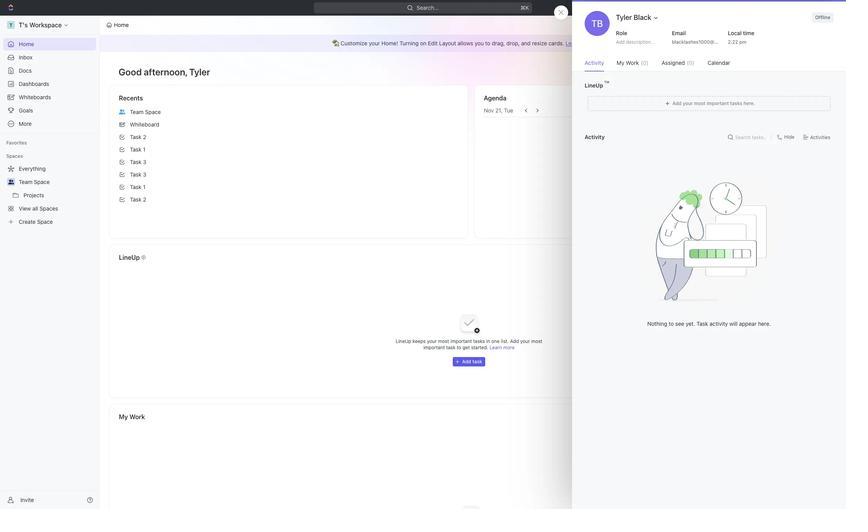 Task type: locate. For each thing, give the bounding box(es) containing it.
0 vertical spatial 2
[[143, 134, 146, 140]]

1 horizontal spatial learn more link
[[566, 40, 594, 47]]

1 horizontal spatial agenda
[[585, 182, 602, 188]]

2 vertical spatial learn
[[490, 345, 502, 351]]

task inside lineup keeps your most important tasks in one list. add your most important task to get started.
[[446, 345, 455, 351]]

good
[[119, 67, 142, 77]]

1 horizontal spatial here.
[[743, 100, 755, 106]]

task down started.
[[472, 359, 482, 365]]

task up task 1
[[130, 134, 141, 140]]

user group image
[[119, 109, 125, 114], [8, 180, 14, 185]]

t's workspace
[[19, 22, 62, 29]]

to right you
[[485, 40, 490, 47]]

task 1 link
[[116, 144, 461, 156]]

cards
[[819, 22, 834, 28]]

⌘k
[[521, 4, 529, 11]]

t's
[[19, 22, 28, 29]]

‎task for ‎task 2
[[130, 196, 141, 203]]

activities
[[810, 134, 830, 140]]

learn
[[566, 40, 580, 47], [696, 182, 709, 188], [490, 345, 502, 351]]

team up whiteboard
[[130, 109, 144, 115]]

add for add your most important tasks here.
[[672, 100, 681, 106]]

nov 21, tue button
[[484, 107, 513, 114]]

to left get
[[457, 345, 461, 351]]

tasks up the search tasks.. text field
[[730, 100, 742, 106]]

task down task 2
[[130, 146, 141, 153]]

1 vertical spatial work
[[129, 414, 145, 421]]

add for add task
[[462, 359, 471, 365]]

1 horizontal spatial to
[[485, 40, 490, 47]]

1 vertical spatial will
[[729, 321, 737, 327]]

2 vertical spatial important
[[423, 345, 445, 351]]

here. up the search tasks.. text field
[[743, 100, 755, 106]]

1 2 from the top
[[143, 134, 146, 140]]

0 vertical spatial ‎task
[[130, 184, 141, 191]]

role add description...
[[616, 30, 655, 45]]

0 horizontal spatial tasks
[[473, 339, 485, 345]]

create
[[19, 219, 36, 225]]

1 down task 2
[[143, 146, 145, 153]]

1 vertical spatial to
[[669, 321, 674, 327]]

work for my work (0)
[[626, 59, 639, 66]]

1 horizontal spatial spaces
[[40, 205, 58, 212]]

learn more link down the list.
[[490, 345, 515, 351]]

tree
[[3, 163, 96, 229]]

add your most important tasks here. button
[[585, 94, 833, 114]]

0 vertical spatial will
[[662, 182, 670, 188]]

add calendar integrations
[[627, 196, 686, 202]]

2 task 3 from the top
[[130, 171, 146, 178]]

tyler
[[616, 13, 632, 22], [189, 67, 210, 77]]

0 horizontal spatial will
[[662, 182, 670, 188]]

‎task down ‎task 1
[[130, 196, 141, 203]]

team space inside tree
[[19, 179, 50, 185]]

task for task 2 link
[[130, 134, 141, 140]]

1 vertical spatial learn more link
[[696, 182, 721, 188]]

2 horizontal spatial learn more link
[[696, 182, 721, 188]]

will left appear
[[729, 321, 737, 327]]

2 horizontal spatial more
[[710, 182, 721, 188]]

‎task inside ‎task 2 link
[[130, 196, 141, 203]]

0 horizontal spatial task
[[446, 345, 455, 351]]

here. right show
[[684, 182, 695, 188]]

all
[[32, 205, 38, 212]]

2 down whiteboard
[[143, 134, 146, 140]]

tue
[[504, 107, 513, 114]]

0 horizontal spatial tyler
[[189, 67, 210, 77]]

2 vertical spatial more
[[503, 345, 515, 351]]

everything
[[19, 166, 46, 172]]

items
[[604, 182, 616, 188]]

0 vertical spatial team space link
[[116, 106, 461, 119]]

add for add calendar integrations
[[627, 196, 636, 202]]

3
[[143, 159, 146, 166], [143, 171, 146, 178]]

1 horizontal spatial my
[[617, 59, 624, 66]]

1 3 from the top
[[143, 159, 146, 166]]

team space link up the 'projects' link
[[19, 176, 95, 189]]

add inside role add description...
[[616, 39, 625, 45]]

learn more link right show
[[696, 182, 721, 188]]

1 horizontal spatial (0)
[[687, 59, 694, 66]]

0 horizontal spatial important
[[423, 345, 445, 351]]

0 vertical spatial spaces
[[6, 153, 23, 159]]

0 vertical spatial work
[[626, 59, 639, 66]]

tasks inside lineup keeps your most important tasks in one list. add your most important task to get started.
[[473, 339, 485, 345]]

1 horizontal spatial important
[[450, 339, 472, 345]]

tasks inside dropdown button
[[730, 100, 742, 106]]

get
[[463, 345, 470, 351]]

1 1 from the top
[[143, 146, 145, 153]]

team space link
[[116, 106, 461, 119], [19, 176, 95, 189]]

tyler right afternoon,
[[189, 67, 210, 77]]

inbox
[[19, 54, 32, 61]]

1 horizontal spatial home
[[114, 22, 129, 28]]

0 horizontal spatial team
[[19, 179, 32, 185]]

lineup inside lineup tm
[[585, 82, 603, 89]]

1 vertical spatial my
[[119, 414, 128, 421]]

more down tb
[[581, 40, 594, 47]]

team down everything
[[19, 179, 32, 185]]

‎task 1 link
[[116, 181, 461, 194]]

0 vertical spatial user group image
[[119, 109, 125, 114]]

1 vertical spatial here.
[[684, 182, 695, 188]]

integrations
[[659, 196, 686, 202]]

0 vertical spatial 1
[[143, 146, 145, 153]]

appear
[[739, 321, 757, 327]]

tyler up role at top
[[616, 13, 632, 22]]

add inside dropdown button
[[672, 100, 681, 106]]

task up ‎task 1
[[130, 171, 141, 178]]

from
[[617, 182, 627, 188]]

projects link
[[23, 189, 95, 202]]

learn right show
[[696, 182, 709, 188]]

drop,
[[506, 40, 520, 47]]

1 vertical spatial agenda
[[585, 182, 602, 188]]

1 vertical spatial team space
[[19, 179, 50, 185]]

0 horizontal spatial home
[[19, 41, 34, 47]]

task for 1st task 3 link from the top
[[130, 159, 141, 166]]

goals
[[19, 107, 33, 114]]

space down everything link
[[34, 179, 50, 185]]

team space up projects
[[19, 179, 50, 185]]

local time 2:22 pm
[[728, 30, 754, 45]]

2 vertical spatial here.
[[758, 321, 771, 327]]

(0) right the assigned
[[687, 59, 694, 66]]

2 down ‎task 1
[[143, 196, 146, 203]]

0 vertical spatial learn
[[566, 40, 580, 47]]

0 horizontal spatial spaces
[[6, 153, 23, 159]]

tree containing everything
[[3, 163, 96, 229]]

0 vertical spatial home
[[114, 22, 129, 28]]

manage
[[797, 22, 818, 28]]

afternoon,
[[144, 67, 187, 77]]

whiteboard link
[[116, 119, 461, 131]]

‎task inside ‎task 1 "link"
[[130, 184, 141, 191]]

task 3 link up ‎task 1 "link" in the top of the page
[[116, 156, 461, 169]]

1 ‎task from the top
[[130, 184, 141, 191]]

nov 21, tue
[[484, 107, 513, 114]]

(0) down description... at the top of the page
[[641, 59, 648, 66]]

new
[[790, 4, 802, 11]]

2 for task 2
[[143, 134, 146, 140]]

0 horizontal spatial agenda
[[484, 95, 506, 102]]

2 horizontal spatial lineup
[[585, 82, 603, 89]]

2 vertical spatial learn more link
[[490, 345, 515, 351]]

to left see
[[669, 321, 674, 327]]

your
[[369, 40, 380, 47], [683, 100, 693, 106], [629, 182, 638, 188], [427, 339, 437, 345], [520, 339, 530, 345]]

more
[[581, 40, 594, 47], [710, 182, 721, 188], [503, 345, 515, 351]]

agenda
[[484, 95, 506, 102], [585, 182, 602, 188]]

0 vertical spatial team space
[[130, 109, 161, 115]]

lineup tm
[[585, 80, 609, 89]]

will left show
[[662, 182, 670, 188]]

spaces up create space link
[[40, 205, 58, 212]]

lineup for lineup keeps your most important tasks in one list. add your most important task to get started.
[[396, 339, 411, 345]]

see
[[675, 321, 684, 327]]

calendars
[[640, 182, 661, 188]]

0 horizontal spatial my
[[119, 414, 128, 421]]

task down task 1
[[130, 159, 141, 166]]

1 inside 'task 1' "link"
[[143, 146, 145, 153]]

tree inside sidebar navigation
[[3, 163, 96, 229]]

search...
[[417, 4, 439, 11]]

yet.
[[686, 321, 695, 327]]

time
[[743, 30, 754, 36]]

lineup inside lineup keeps your most important tasks in one list. add your most important task to get started.
[[396, 339, 411, 345]]

1 vertical spatial team
[[19, 179, 32, 185]]

0 vertical spatial agenda
[[484, 95, 506, 102]]

user group image inside tree
[[8, 180, 14, 185]]

1 vertical spatial home
[[19, 41, 34, 47]]

0 horizontal spatial here.
[[684, 182, 695, 188]]

task inside "link"
[[130, 146, 141, 153]]

started.
[[471, 345, 488, 351]]

team
[[130, 109, 144, 115], [19, 179, 32, 185]]

(0)
[[641, 59, 648, 66], [687, 59, 694, 66]]

1 horizontal spatial team space
[[130, 109, 161, 115]]

1 horizontal spatial most
[[531, 339, 542, 345]]

upgrade link
[[739, 2, 776, 13]]

0 vertical spatial more
[[581, 40, 594, 47]]

agenda up the nov 21, tue dropdown button
[[484, 95, 506, 102]]

0 vertical spatial lineup
[[585, 82, 603, 89]]

more down the list.
[[503, 345, 515, 351]]

2 horizontal spatial to
[[669, 321, 674, 327]]

team space link up task 2 link
[[116, 106, 461, 119]]

task left get
[[446, 345, 455, 351]]

my work
[[119, 414, 145, 421]]

1 vertical spatial task
[[472, 359, 482, 365]]

1 up ‎task 2
[[143, 184, 145, 191]]

1 vertical spatial space
[[34, 179, 50, 185]]

team space
[[130, 109, 161, 115], [19, 179, 50, 185]]

layout
[[439, 40, 456, 47]]

my work (0)
[[617, 59, 648, 66]]

home
[[114, 22, 129, 28], [19, 41, 34, 47]]

0 horizontal spatial most
[[438, 339, 449, 345]]

2 task 3 link from the top
[[116, 169, 461, 181]]

my for my work
[[119, 414, 128, 421]]

1 vertical spatial ‎task
[[130, 196, 141, 203]]

‎task up ‎task 2
[[130, 184, 141, 191]]

cards.
[[549, 40, 564, 47]]

learn right cards.
[[566, 40, 580, 47]]

role
[[616, 30, 627, 36]]

learn more link for agenda items from your calendars will show here. learn more
[[696, 182, 721, 188]]

task
[[130, 134, 141, 140], [130, 146, 141, 153], [130, 159, 141, 166], [130, 171, 141, 178], [697, 321, 708, 327]]

0 vertical spatial 3
[[143, 159, 146, 166]]

task
[[446, 345, 455, 351], [472, 359, 482, 365]]

0 horizontal spatial team space link
[[19, 176, 95, 189]]

0 horizontal spatial team space
[[19, 179, 50, 185]]

nothing to see yet. task activity will appear here.
[[647, 321, 771, 327]]

0 horizontal spatial work
[[129, 414, 145, 421]]

task 3 link up ‎task 2 link
[[116, 169, 461, 181]]

space down "view all spaces" "link"
[[37, 219, 53, 225]]

0 vertical spatial team
[[130, 109, 144, 115]]

1 vertical spatial user group image
[[8, 180, 14, 185]]

1 vertical spatial activity
[[585, 134, 605, 140]]

task 3 up ‎task 1
[[130, 171, 146, 178]]

1 vertical spatial spaces
[[40, 205, 58, 212]]

0 horizontal spatial (0)
[[641, 59, 648, 66]]

1 activity from the top
[[585, 59, 604, 66]]

here. right appear
[[758, 321, 771, 327]]

0 horizontal spatial learn more link
[[490, 345, 515, 351]]

learn more link right cards.
[[566, 40, 594, 47]]

to
[[485, 40, 490, 47], [669, 321, 674, 327], [457, 345, 461, 351]]

0 vertical spatial tasks
[[730, 100, 742, 106]]

3 up ‎task 1
[[143, 171, 146, 178]]

‎task 2
[[130, 196, 146, 203]]

0 vertical spatial my
[[617, 59, 624, 66]]

local
[[728, 30, 742, 36]]

2 horizontal spatial learn
[[696, 182, 709, 188]]

my
[[617, 59, 624, 66], [119, 414, 128, 421]]

2 vertical spatial lineup
[[396, 339, 411, 345]]

today button
[[795, 106, 815, 115]]

task for 2nd task 3 link from the top
[[130, 171, 141, 178]]

0 horizontal spatial user group image
[[8, 180, 14, 185]]

0 vertical spatial task 3
[[130, 159, 146, 166]]

0 horizontal spatial learn
[[490, 345, 502, 351]]

2 2 from the top
[[143, 196, 146, 203]]

agenda left items
[[585, 182, 602, 188]]

1 horizontal spatial lineup
[[396, 339, 411, 345]]

2 horizontal spatial important
[[707, 100, 729, 106]]

space up whiteboard
[[145, 109, 161, 115]]

2 horizontal spatial most
[[694, 100, 705, 106]]

learn down one
[[490, 345, 502, 351]]

0 horizontal spatial lineup
[[119, 254, 140, 261]]

1 horizontal spatial tasks
[[730, 100, 742, 106]]

0 vertical spatial tyler
[[616, 13, 632, 22]]

2 ‎task from the top
[[130, 196, 141, 203]]

more right show
[[710, 182, 721, 188]]

1 vertical spatial more
[[710, 182, 721, 188]]

1 vertical spatial task 3
[[130, 171, 146, 178]]

3 down task 1
[[143, 159, 146, 166]]

spaces down favorites button
[[6, 153, 23, 159]]

1 vertical spatial 2
[[143, 196, 146, 203]]

task 3 down task 1
[[130, 159, 146, 166]]

1 horizontal spatial more
[[581, 40, 594, 47]]

0 vertical spatial space
[[145, 109, 161, 115]]

0 vertical spatial task
[[446, 345, 455, 351]]

team space up whiteboard
[[130, 109, 161, 115]]

learn more link
[[566, 40, 594, 47], [696, 182, 721, 188], [490, 345, 515, 351]]

2 1 from the top
[[143, 184, 145, 191]]

tasks up started.
[[473, 339, 485, 345]]

0 vertical spatial here.
[[743, 100, 755, 106]]

0 horizontal spatial to
[[457, 345, 461, 351]]

work for my work
[[129, 414, 145, 421]]

lineup
[[585, 82, 603, 89], [119, 254, 140, 261], [396, 339, 411, 345]]

whiteboards link
[[3, 91, 96, 104]]

task 1
[[130, 146, 145, 153]]

1 inside ‎task 1 "link"
[[143, 184, 145, 191]]

activity
[[710, 321, 728, 327]]

add inside dropdown button
[[462, 359, 471, 365]]

sidebar navigation
[[0, 16, 101, 510]]



Task type: vqa. For each thing, say whether or not it's contained in the screenshot.
topmost task
yes



Task type: describe. For each thing, give the bounding box(es) containing it.
‎task for ‎task 1
[[130, 184, 141, 191]]

add your most important tasks here.
[[672, 100, 755, 106]]

activities button
[[801, 133, 833, 142]]

new button
[[779, 2, 806, 14]]

favorites
[[6, 140, 27, 146]]

2 for ‎task 2
[[143, 196, 146, 203]]

1 vertical spatial learn
[[696, 182, 709, 188]]

to inside lineup keeps your most important tasks in one list. add your most important task to get started.
[[457, 345, 461, 351]]

agenda for agenda
[[484, 95, 506, 102]]

1 vertical spatial tyler
[[189, 67, 210, 77]]

docs
[[19, 67, 32, 74]]

0 horizontal spatial more
[[503, 345, 515, 351]]

2 vertical spatial space
[[37, 219, 53, 225]]

one
[[491, 339, 500, 345]]

blacklashes1000@gmail.com
[[672, 39, 738, 45]]

important inside dropdown button
[[707, 100, 729, 106]]

most inside dropdown button
[[694, 100, 705, 106]]

21,
[[495, 107, 502, 114]]

1 horizontal spatial learn
[[566, 40, 580, 47]]

add inside lineup keeps your most important tasks in one list. add your most important task to get started.
[[510, 339, 519, 345]]

docs link
[[3, 65, 96, 77]]

spaces inside "link"
[[40, 205, 58, 212]]

show
[[671, 182, 682, 188]]

1 horizontal spatial will
[[729, 321, 737, 327]]

turning
[[400, 40, 419, 47]]

t
[[9, 22, 13, 28]]

black
[[634, 13, 651, 22]]

customize
[[341, 40, 367, 47]]

add task button
[[453, 358, 485, 367]]

task right yet.
[[697, 321, 708, 327]]

on
[[420, 40, 426, 47]]

more
[[19, 121, 32, 127]]

tyler black
[[616, 13, 651, 22]]

dashboards
[[19, 81, 49, 87]]

1 task 3 from the top
[[130, 159, 146, 166]]

2 3 from the top
[[143, 171, 146, 178]]

offline
[[815, 14, 830, 20]]

description...
[[626, 39, 655, 45]]

create space
[[19, 219, 53, 225]]

dashboards link
[[3, 78, 96, 90]]

1 vertical spatial important
[[450, 339, 472, 345]]

lineup for lineup
[[119, 254, 140, 261]]

t's workspace, , element
[[7, 21, 15, 29]]

today
[[798, 108, 812, 113]]

🏡 customize your home! turning on edit layout allows you to drag, drop, and resize cards. learn more
[[332, 40, 594, 47]]

nov
[[484, 107, 494, 114]]

assigned
[[662, 59, 685, 66]]

add task button
[[453, 358, 485, 367]]

email blacklashes1000@gmail.com
[[672, 30, 738, 45]]

tb
[[591, 18, 603, 29]]

2 horizontal spatial here.
[[758, 321, 771, 327]]

view all spaces link
[[3, 203, 95, 215]]

whiteboard
[[130, 121, 159, 128]]

keeps
[[413, 339, 426, 345]]

my for my work (0)
[[617, 59, 624, 66]]

team inside sidebar navigation
[[19, 179, 32, 185]]

1 for ‎task 1
[[143, 184, 145, 191]]

1 task 3 link from the top
[[116, 156, 461, 169]]

drag,
[[492, 40, 505, 47]]

tm
[[604, 80, 609, 84]]

in
[[486, 339, 490, 345]]

user group image inside team space link
[[119, 109, 125, 114]]

Search tasks.. text field
[[735, 131, 768, 143]]

lineup keeps your most important tasks in one list. add your most important task to get started.
[[396, 339, 542, 351]]

calendar
[[708, 59, 730, 66]]

1 for task 1
[[143, 146, 145, 153]]

learn more
[[490, 345, 515, 351]]

learn more link for 🏡 customize your home! turning on edit layout allows you to drag, drop, and resize cards. learn more
[[566, 40, 594, 47]]

agenda for agenda items from your calendars will show here. learn more
[[585, 182, 602, 188]]

1 vertical spatial team space link
[[19, 176, 95, 189]]

home inside home 'link'
[[19, 41, 34, 47]]

view
[[19, 205, 31, 212]]

inbox link
[[3, 51, 96, 64]]

resize
[[532, 40, 547, 47]]

email
[[672, 30, 686, 36]]

everything link
[[3, 163, 95, 175]]

upgrade
[[750, 4, 772, 11]]

you
[[475, 40, 484, 47]]

whiteboards
[[19, 94, 51, 101]]

hide
[[784, 134, 794, 140]]

add calendar integrations button
[[618, 195, 689, 204]]

1 horizontal spatial team
[[130, 109, 144, 115]]

task 2 link
[[116, 131, 461, 144]]

‎task 1
[[130, 184, 145, 191]]

allows
[[458, 40, 473, 47]]

projects
[[23, 192, 44, 199]]

task inside button
[[472, 359, 482, 365]]

manage cards button
[[792, 19, 839, 31]]

manage cards
[[797, 22, 834, 28]]

🏡
[[332, 40, 339, 47]]

task for 'task 1' "link"
[[130, 146, 141, 153]]

task 2
[[130, 134, 146, 140]]

here. inside add your most important tasks here. dropdown button
[[743, 100, 755, 106]]

1 horizontal spatial team space link
[[116, 106, 461, 119]]

2:22
[[728, 39, 738, 45]]

your inside add your most important tasks here. dropdown button
[[683, 100, 693, 106]]

nothing
[[647, 321, 667, 327]]

invite
[[20, 497, 34, 504]]

edit
[[428, 40, 438, 47]]

calendar
[[638, 196, 657, 202]]

2 (0) from the left
[[687, 59, 694, 66]]

workspace
[[29, 22, 62, 29]]

2 activity from the top
[[585, 134, 605, 140]]

pm
[[739, 39, 746, 45]]

add task
[[462, 359, 482, 365]]

0 vertical spatial to
[[485, 40, 490, 47]]

home!
[[381, 40, 398, 47]]

‎task 2 link
[[116, 194, 461, 206]]

more button
[[3, 118, 96, 130]]

create space link
[[3, 216, 95, 229]]

assigned (0)
[[662, 59, 694, 66]]

lineup for lineup tm
[[585, 82, 603, 89]]

favorites button
[[3, 139, 30, 148]]

1 (0) from the left
[[641, 59, 648, 66]]



